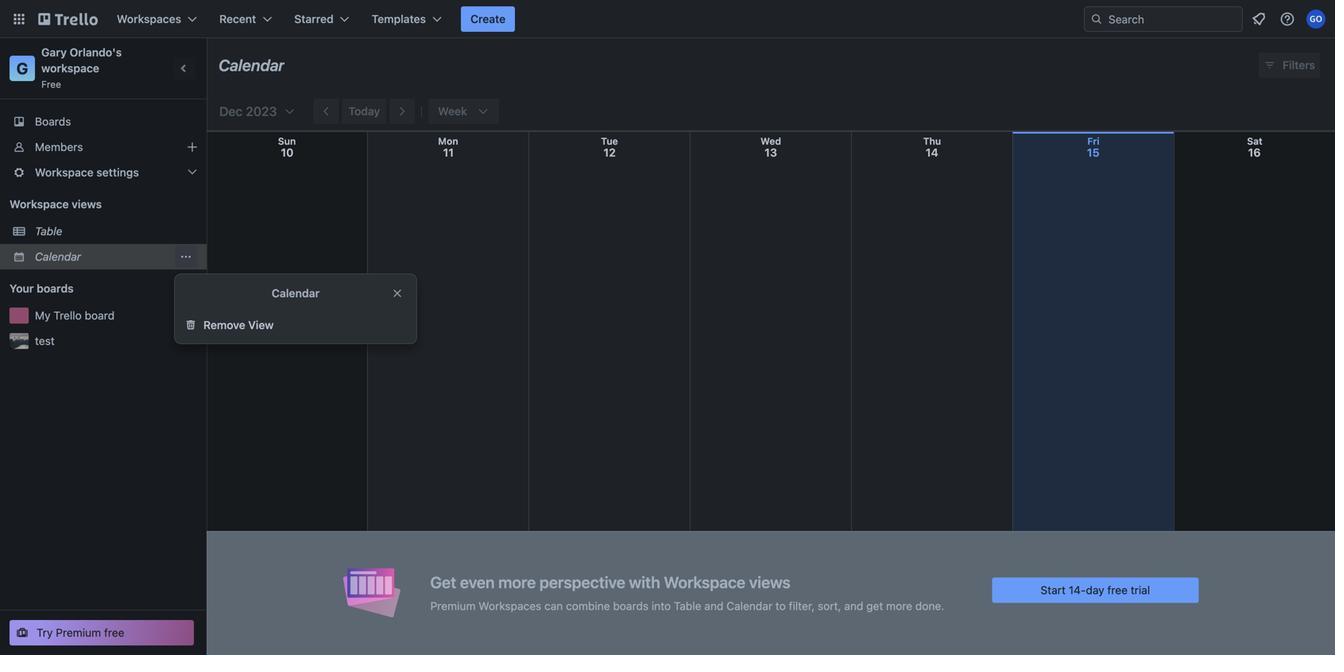 Task type: vqa. For each thing, say whether or not it's contained in the screenshot.
Workspaces within the dropdown button
yes



Task type: locate. For each thing, give the bounding box(es) containing it.
14-
[[1069, 584, 1087, 597]]

1 vertical spatial boards
[[613, 600, 649, 613]]

workspace down workspace settings
[[10, 198, 69, 211]]

1 vertical spatial free
[[104, 626, 124, 639]]

close popover image
[[391, 287, 404, 300]]

sun
[[278, 136, 296, 147]]

1 vertical spatial more
[[887, 600, 913, 613]]

0 vertical spatial table
[[35, 225, 62, 238]]

premium
[[431, 600, 476, 613], [56, 626, 101, 639]]

start 14-day free trial
[[1041, 584, 1151, 597]]

views
[[72, 198, 102, 211], [750, 573, 791, 592]]

more right even
[[499, 573, 536, 592]]

more right get at the right bottom
[[887, 600, 913, 613]]

free right try
[[104, 626, 124, 639]]

premium right try
[[56, 626, 101, 639]]

0 vertical spatial views
[[72, 198, 102, 211]]

table right into
[[674, 600, 702, 613]]

more
[[499, 573, 536, 592], [887, 600, 913, 613]]

starred button
[[285, 6, 359, 32]]

15
[[1088, 146, 1100, 159]]

0 horizontal spatial and
[[705, 600, 724, 613]]

calendar up remove view button
[[272, 287, 320, 300]]

0 vertical spatial boards
[[37, 282, 74, 295]]

free right day
[[1108, 584, 1128, 597]]

1 vertical spatial premium
[[56, 626, 101, 639]]

0 horizontal spatial free
[[104, 626, 124, 639]]

1 horizontal spatial views
[[750, 573, 791, 592]]

get
[[431, 573, 457, 592]]

boards link
[[0, 109, 207, 134]]

1 horizontal spatial and
[[845, 600, 864, 613]]

premium down get
[[431, 600, 476, 613]]

calendar up your boards
[[35, 250, 81, 263]]

Calendar text field
[[219, 50, 285, 80]]

back to home image
[[38, 6, 98, 32]]

week
[[438, 105, 467, 118]]

workspace for workspace views
[[10, 198, 69, 211]]

and
[[705, 600, 724, 613], [845, 600, 864, 613]]

1 horizontal spatial workspaces
[[479, 600, 542, 613]]

free
[[1108, 584, 1128, 597], [104, 626, 124, 639]]

1 horizontal spatial free
[[1108, 584, 1128, 597]]

with
[[629, 573, 661, 592]]

workspace up into
[[664, 573, 746, 592]]

recent button
[[210, 6, 282, 32]]

0 vertical spatial more
[[499, 573, 536, 592]]

1 horizontal spatial table
[[674, 600, 702, 613]]

workspaces up the workspace navigation collapse icon
[[117, 12, 181, 25]]

members
[[35, 140, 83, 153]]

workspace inside popup button
[[35, 166, 94, 179]]

g link
[[10, 56, 35, 81]]

1 vertical spatial views
[[750, 573, 791, 592]]

open information menu image
[[1280, 11, 1296, 27]]

views up to
[[750, 573, 791, 592]]

1 vertical spatial workspace
[[10, 198, 69, 211]]

workspace for workspace settings
[[35, 166, 94, 179]]

and left get at the right bottom
[[845, 600, 864, 613]]

table
[[35, 225, 62, 238], [674, 600, 702, 613]]

workspaces down even
[[479, 600, 542, 613]]

calendar
[[219, 56, 285, 74], [35, 250, 81, 263], [272, 287, 320, 300], [727, 600, 773, 613]]

my trello board
[[35, 309, 115, 322]]

0 vertical spatial workspace
[[35, 166, 94, 179]]

members link
[[0, 134, 207, 160]]

workspace settings
[[35, 166, 139, 179]]

boards
[[37, 282, 74, 295], [613, 600, 649, 613]]

test
[[35, 334, 55, 347]]

into
[[652, 600, 671, 613]]

gary orlando's workspace free
[[41, 46, 125, 90]]

menu
[[175, 246, 197, 268]]

filters
[[1283, 58, 1316, 72]]

boards up my
[[37, 282, 74, 295]]

1 vertical spatial table
[[674, 600, 702, 613]]

and right into
[[705, 600, 724, 613]]

table down workspace views
[[35, 225, 62, 238]]

10
[[281, 146, 294, 159]]

2023
[[246, 104, 277, 119]]

free
[[41, 79, 61, 90]]

board
[[85, 309, 115, 322]]

0 vertical spatial workspaces
[[117, 12, 181, 25]]

get
[[867, 600, 884, 613]]

trello
[[54, 309, 82, 322]]

workspaces
[[117, 12, 181, 25], [479, 600, 542, 613]]

1 vertical spatial workspaces
[[479, 600, 542, 613]]

thu
[[924, 136, 942, 147]]

search image
[[1091, 13, 1104, 25]]

workspace
[[35, 166, 94, 179], [10, 198, 69, 211], [664, 573, 746, 592]]

boards down with
[[613, 600, 649, 613]]

gary
[[41, 46, 67, 59]]

0 horizontal spatial premium
[[56, 626, 101, 639]]

0 horizontal spatial boards
[[37, 282, 74, 295]]

test link
[[35, 333, 197, 349]]

try
[[37, 626, 53, 639]]

premium inside "get even more perspective with workspace views premium workspaces can combine boards into table and calendar to filter, sort, and get more done."
[[431, 600, 476, 613]]

0 horizontal spatial workspaces
[[117, 12, 181, 25]]

2 vertical spatial workspace
[[664, 573, 746, 592]]

1 horizontal spatial premium
[[431, 600, 476, 613]]

1 horizontal spatial boards
[[613, 600, 649, 613]]

starred
[[294, 12, 334, 25]]

0 horizontal spatial table
[[35, 225, 62, 238]]

calendar left to
[[727, 600, 773, 613]]

0 vertical spatial premium
[[431, 600, 476, 613]]

views down workspace settings
[[72, 198, 102, 211]]

start 14-day free trial link
[[993, 578, 1199, 603]]

workspace down "members"
[[35, 166, 94, 179]]

can
[[545, 600, 563, 613]]



Task type: describe. For each thing, give the bounding box(es) containing it.
to
[[776, 600, 786, 613]]

my
[[35, 309, 51, 322]]

week button
[[429, 99, 499, 124]]

orlando's
[[70, 46, 122, 59]]

today
[[349, 105, 380, 118]]

dec 2023
[[219, 104, 277, 119]]

try premium free
[[37, 626, 124, 639]]

dec
[[219, 104, 243, 119]]

0 horizontal spatial more
[[499, 573, 536, 592]]

settings
[[96, 166, 139, 179]]

your
[[10, 282, 34, 295]]

free inside button
[[104, 626, 124, 639]]

workspace views
[[10, 198, 102, 211]]

my trello board link
[[35, 308, 197, 324]]

create
[[471, 12, 506, 25]]

get even more perspective with workspace views premium workspaces can combine boards into table and calendar to filter, sort, and get more done.
[[431, 573, 945, 613]]

workspaces button
[[107, 6, 207, 32]]

calendar down recent 'dropdown button'
[[219, 56, 285, 74]]

12
[[604, 146, 616, 159]]

Search field
[[1104, 7, 1243, 31]]

day
[[1087, 584, 1105, 597]]

workspace settings button
[[0, 160, 207, 185]]

13
[[765, 146, 778, 159]]

1 horizontal spatial more
[[887, 600, 913, 613]]

mon
[[438, 136, 459, 147]]

gary orlando (garyorlando) image
[[1307, 10, 1326, 29]]

try premium free button
[[10, 620, 194, 646]]

dec 2023 button
[[213, 99, 296, 124]]

templates
[[372, 12, 426, 25]]

g
[[16, 59, 28, 78]]

create button
[[461, 6, 515, 32]]

remove
[[204, 318, 245, 332]]

workspace navigation collapse icon image
[[173, 57, 196, 80]]

view
[[248, 318, 274, 332]]

workspace actions menu image
[[180, 250, 192, 263]]

views inside "get even more perspective with workspace views premium workspaces can combine boards into table and calendar to filter, sort, and get more done."
[[750, 573, 791, 592]]

templates button
[[362, 6, 452, 32]]

combine
[[566, 600, 610, 613]]

workspaces inside dropdown button
[[117, 12, 181, 25]]

1 and from the left
[[705, 600, 724, 613]]

sort,
[[818, 600, 842, 613]]

start
[[1041, 584, 1066, 597]]

boards inside "get even more perspective with workspace views premium workspaces can combine boards into table and calendar to filter, sort, and get more done."
[[613, 600, 649, 613]]

remove view button
[[175, 312, 417, 338]]

calendar inside "get even more perspective with workspace views premium workspaces can combine boards into table and calendar to filter, sort, and get more done."
[[727, 600, 773, 613]]

primary element
[[0, 0, 1336, 38]]

table link
[[35, 223, 197, 239]]

today button
[[342, 99, 387, 124]]

your boards
[[10, 282, 74, 295]]

0 horizontal spatial views
[[72, 198, 102, 211]]

0 vertical spatial free
[[1108, 584, 1128, 597]]

trial
[[1131, 584, 1151, 597]]

table inside "link"
[[35, 225, 62, 238]]

perspective
[[540, 573, 626, 592]]

table inside "get even more perspective with workspace views premium workspaces can combine boards into table and calendar to filter, sort, and get more done."
[[674, 600, 702, 613]]

workspace inside "get even more perspective with workspace views premium workspaces can combine boards into table and calendar to filter, sort, and get more done."
[[664, 573, 746, 592]]

premium inside button
[[56, 626, 101, 639]]

remove view
[[204, 318, 274, 332]]

2 and from the left
[[845, 600, 864, 613]]

sat
[[1248, 136, 1263, 147]]

even
[[460, 573, 495, 592]]

workspace
[[41, 62, 99, 75]]

wed
[[761, 136, 782, 147]]

boards
[[35, 115, 71, 128]]

done.
[[916, 600, 945, 613]]

tue
[[601, 136, 618, 147]]

11
[[443, 146, 454, 159]]

gary orlando's workspace link
[[41, 46, 125, 75]]

0 notifications image
[[1250, 10, 1269, 29]]

filters button
[[1260, 52, 1321, 78]]

14
[[926, 146, 939, 159]]

fri
[[1088, 136, 1100, 147]]

your boards with 2 items element
[[10, 279, 161, 298]]

16
[[1249, 146, 1262, 159]]

calendar link
[[35, 249, 175, 265]]

workspaces inside "get even more perspective with workspace views premium workspaces can combine boards into table and calendar to filter, sort, and get more done."
[[479, 600, 542, 613]]

recent
[[219, 12, 256, 25]]

filter,
[[789, 600, 815, 613]]



